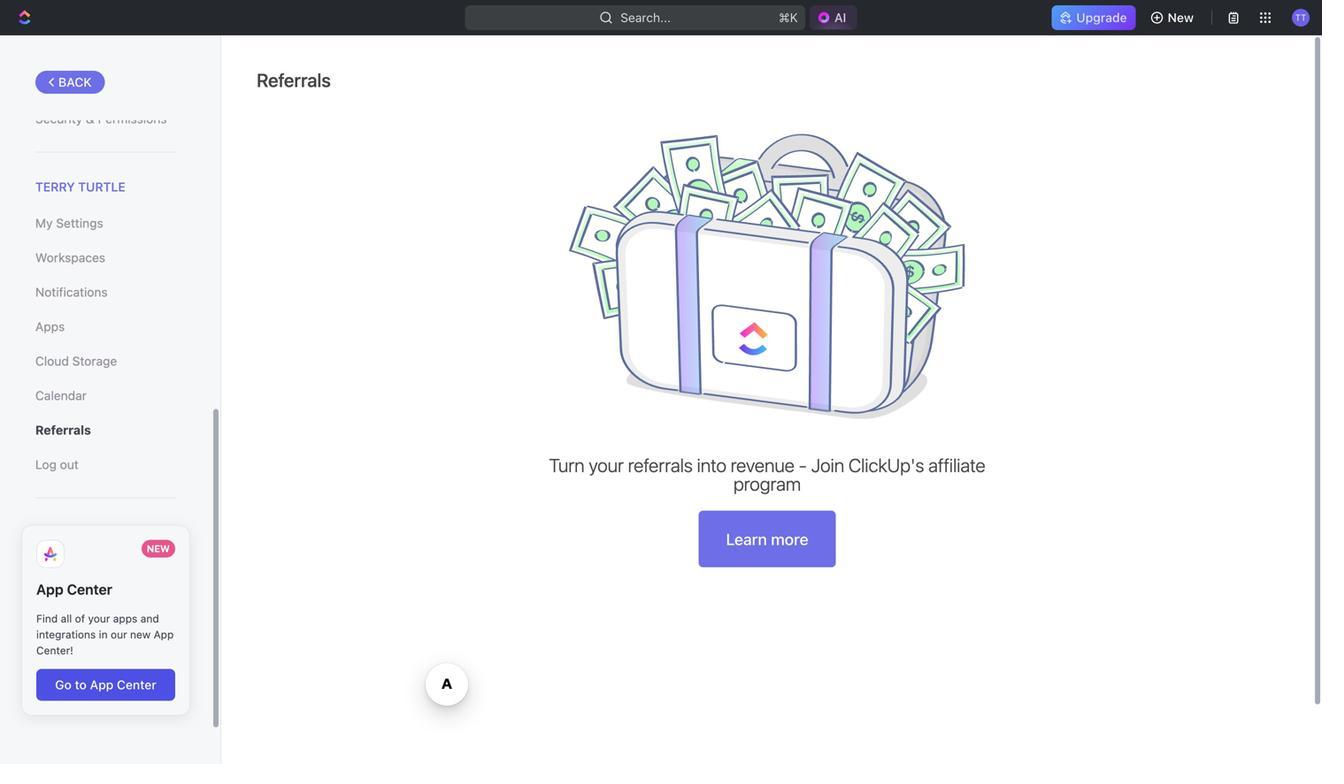 Task type: describe. For each thing, give the bounding box(es) containing it.
learn more
[[726, 530, 809, 549]]

1 vertical spatial referrals
[[35, 423, 91, 438]]

go
[[55, 678, 72, 693]]

0 horizontal spatial new
[[147, 544, 170, 555]]

storage
[[72, 354, 117, 369]]

upgrade link
[[1052, 5, 1136, 30]]

log out
[[35, 458, 79, 473]]

search...
[[621, 10, 671, 25]]

center inside go to app center button
[[117, 678, 157, 693]]

terry turtle
[[35, 180, 126, 194]]

settings
[[56, 216, 103, 231]]

more
[[771, 530, 809, 549]]

turn your referrals into revenue - join clickup's affiliate program
[[549, 455, 986, 495]]

rewards graphic@2x image
[[569, 134, 966, 420]]

-
[[799, 455, 807, 477]]

all
[[61, 613, 72, 626]]

join
[[812, 455, 845, 477]]

app inside the "find all of your apps and integrations in our new app center!"
[[154, 629, 174, 642]]

turtle
[[78, 180, 126, 194]]

our
[[111, 629, 127, 642]]

log
[[35, 458, 57, 473]]

of
[[75, 613, 85, 626]]

notifications
[[35, 285, 108, 300]]

your inside turn your referrals into revenue - join clickup's affiliate program
[[589, 455, 624, 477]]

turn
[[549, 455, 585, 477]]

ai
[[835, 10, 847, 25]]

ai button
[[810, 5, 857, 30]]

referrals link
[[35, 416, 176, 446]]

apps link
[[35, 312, 176, 342]]

tt button
[[1287, 4, 1316, 32]]

go to app center button
[[36, 670, 175, 701]]

app center
[[36, 582, 112, 599]]

0 horizontal spatial center
[[67, 582, 112, 599]]

calendar
[[35, 389, 87, 403]]

cloud storage link
[[35, 347, 176, 377]]

security & permissions
[[35, 112, 167, 126]]

apps
[[35, 320, 65, 334]]

program
[[734, 473, 801, 495]]

find
[[36, 613, 58, 626]]



Task type: locate. For each thing, give the bounding box(es) containing it.
1 horizontal spatial your
[[589, 455, 624, 477]]

security
[[35, 112, 83, 126]]

1 vertical spatial center
[[117, 678, 157, 693]]

permissions
[[98, 112, 167, 126]]

to
[[75, 678, 87, 693]]

notifications link
[[35, 278, 176, 308]]

integrations
[[36, 629, 96, 642]]

0 vertical spatial app
[[36, 582, 63, 599]]

back
[[58, 75, 92, 89]]

center!
[[36, 645, 73, 658]]

new button
[[1144, 4, 1205, 32]]

0 vertical spatial referrals
[[257, 69, 331, 91]]

revenue
[[731, 455, 795, 477]]

2 vertical spatial app
[[90, 678, 114, 693]]

center down new
[[117, 678, 157, 693]]

referrals
[[628, 455, 693, 477]]

0 horizontal spatial app
[[36, 582, 63, 599]]

0 horizontal spatial your
[[88, 613, 110, 626]]

app down and
[[154, 629, 174, 642]]

terry
[[35, 180, 75, 194]]

workspaces link
[[35, 243, 176, 273]]

cloud
[[35, 354, 69, 369]]

learn
[[726, 530, 767, 549]]

app up find
[[36, 582, 63, 599]]

go to app center
[[55, 678, 157, 693]]

back link
[[35, 71, 105, 94]]

my settings
[[35, 216, 103, 231]]

tt
[[1296, 12, 1307, 22]]

1 horizontal spatial referrals
[[257, 69, 331, 91]]

and
[[141, 613, 159, 626]]

new
[[1168, 10, 1194, 25], [147, 544, 170, 555]]

my
[[35, 216, 53, 231]]

into
[[697, 455, 727, 477]]

workspaces
[[35, 251, 105, 265]]

your right the turn
[[589, 455, 624, 477]]

0 vertical spatial new
[[1168, 10, 1194, 25]]

1 horizontal spatial new
[[1168, 10, 1194, 25]]

1 vertical spatial app
[[154, 629, 174, 642]]

find all of your apps and integrations in our new app center!
[[36, 613, 174, 658]]

calendar link
[[35, 381, 176, 411]]

&
[[86, 112, 95, 126]]

new inside button
[[1168, 10, 1194, 25]]

1 vertical spatial your
[[88, 613, 110, 626]]

affiliate
[[929, 455, 986, 477]]

app
[[36, 582, 63, 599], [154, 629, 174, 642], [90, 678, 114, 693]]

new
[[130, 629, 151, 642]]

center up of
[[67, 582, 112, 599]]

security & permissions link
[[35, 104, 176, 134]]

clickup's
[[849, 455, 925, 477]]

log out link
[[35, 450, 176, 480]]

0 horizontal spatial referrals
[[35, 423, 91, 438]]

0 vertical spatial center
[[67, 582, 112, 599]]

apps
[[113, 613, 138, 626]]

referrals
[[257, 69, 331, 91], [35, 423, 91, 438]]

⌘k
[[779, 10, 799, 25]]

new up and
[[147, 544, 170, 555]]

your
[[589, 455, 624, 477], [88, 613, 110, 626]]

cloud storage
[[35, 354, 117, 369]]

in
[[99, 629, 108, 642]]

center
[[67, 582, 112, 599], [117, 678, 157, 693]]

1 vertical spatial new
[[147, 544, 170, 555]]

2 horizontal spatial app
[[154, 629, 174, 642]]

app inside button
[[90, 678, 114, 693]]

learn more link
[[699, 511, 836, 568]]

your up in
[[88, 613, 110, 626]]

your inside the "find all of your apps and integrations in our new app center!"
[[88, 613, 110, 626]]

my settings link
[[35, 209, 176, 239]]

1 horizontal spatial app
[[90, 678, 114, 693]]

1 horizontal spatial center
[[117, 678, 157, 693]]

app right the to
[[90, 678, 114, 693]]

new right upgrade
[[1168, 10, 1194, 25]]

0 vertical spatial your
[[589, 455, 624, 477]]

upgrade
[[1077, 10, 1128, 25]]

out
[[60, 458, 79, 473]]



Task type: vqa. For each thing, say whether or not it's contained in the screenshot.
right New
yes



